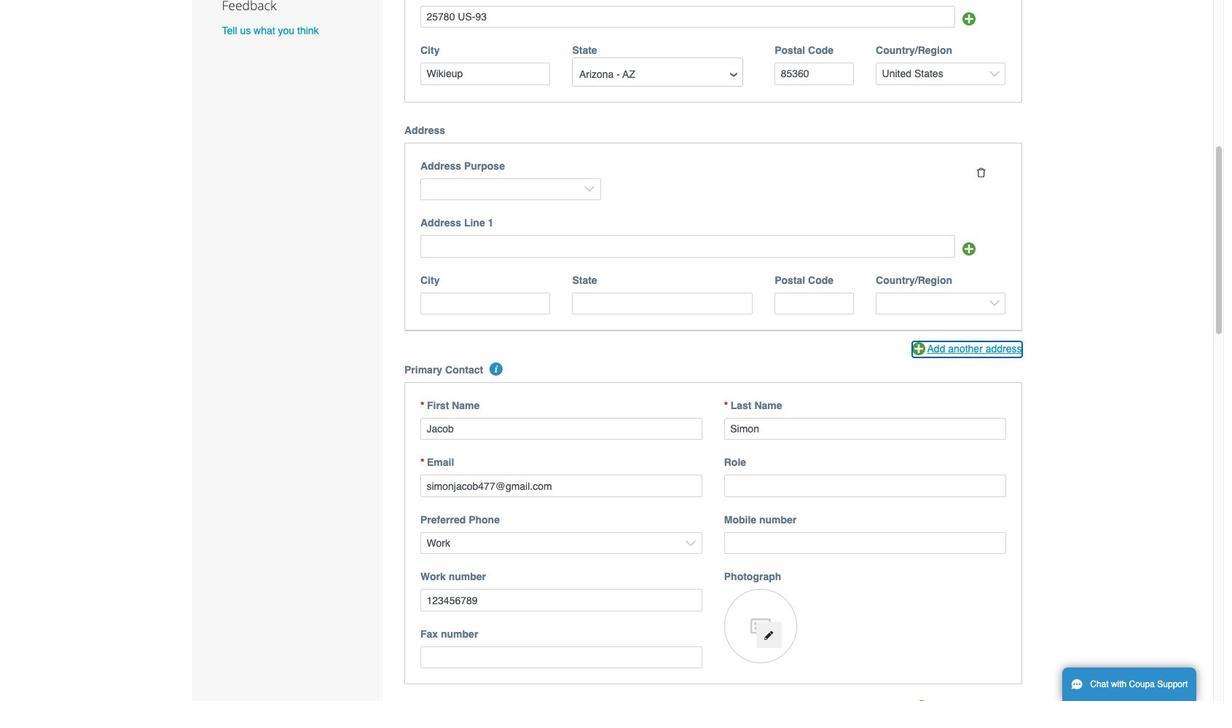 Task type: vqa. For each thing, say whether or not it's contained in the screenshot.
text field
yes



Task type: locate. For each thing, give the bounding box(es) containing it.
1 vertical spatial add image
[[963, 242, 976, 256]]

1 add image from the top
[[963, 12, 976, 26]]

2 add image from the top
[[963, 242, 976, 256]]

add image
[[963, 12, 976, 26], [963, 242, 976, 256]]

Select an Option text field
[[574, 63, 742, 86]]

remove image
[[977, 168, 987, 178]]

additional information image
[[490, 363, 503, 376]]

0 vertical spatial add image
[[963, 12, 976, 26]]

None text field
[[421, 293, 551, 315], [572, 293, 753, 315], [724, 418, 1006, 441], [421, 476, 703, 498], [724, 476, 1006, 498], [724, 533, 1006, 555], [421, 647, 703, 669], [421, 293, 551, 315], [572, 293, 753, 315], [724, 418, 1006, 441], [421, 476, 703, 498], [724, 476, 1006, 498], [724, 533, 1006, 555], [421, 647, 703, 669]]

None text field
[[421, 6, 955, 28], [421, 63, 551, 85], [775, 63, 854, 85], [421, 236, 955, 258], [775, 293, 854, 315], [421, 418, 703, 441], [421, 590, 703, 612], [421, 6, 955, 28], [421, 63, 551, 85], [775, 63, 854, 85], [421, 236, 955, 258], [775, 293, 854, 315], [421, 418, 703, 441], [421, 590, 703, 612]]

change image image
[[764, 631, 774, 642]]

photograph image
[[724, 590, 797, 664]]



